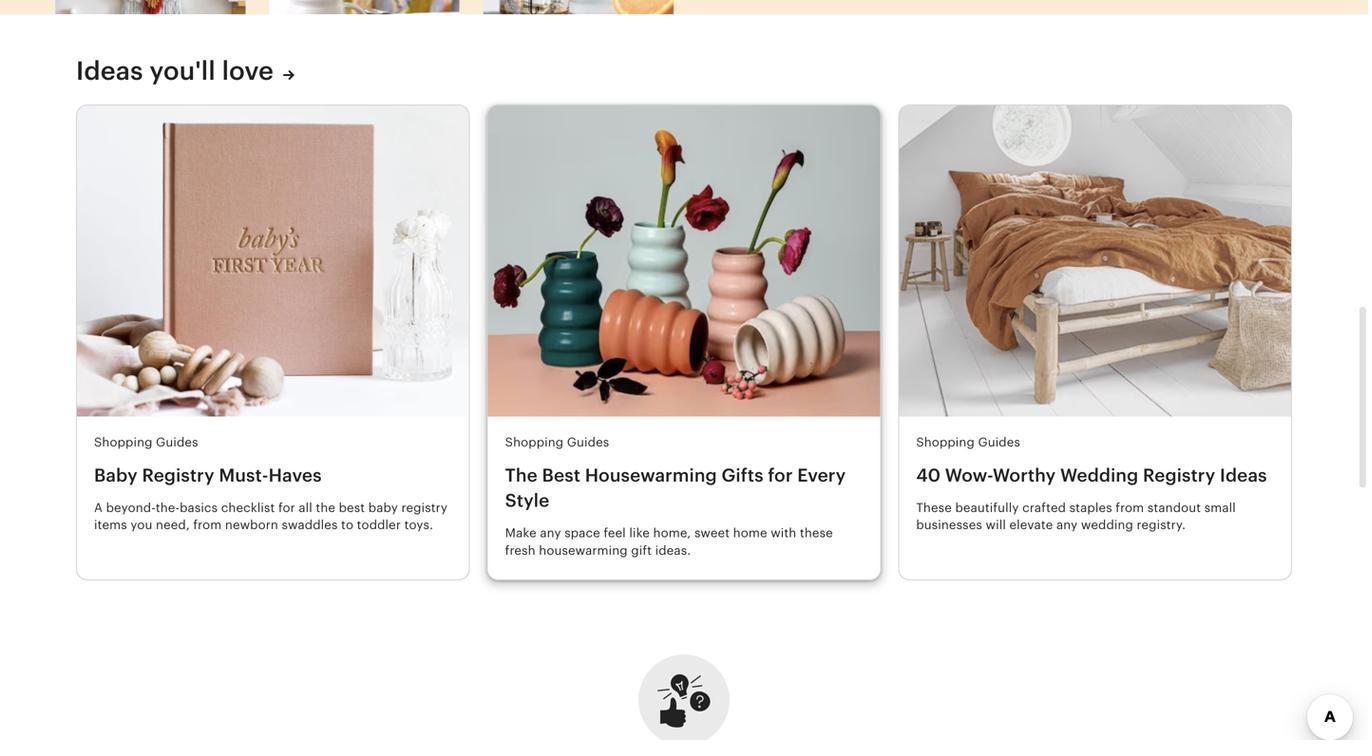 Task type: describe. For each thing, give the bounding box(es) containing it.
will
[[986, 518, 1006, 532]]

these beautifully crafted staples from standout small businesses will elevate any wedding registry.
[[916, 501, 1236, 532]]

guides for best
[[567, 435, 609, 450]]

guides for registry
[[156, 435, 198, 450]]

to
[[341, 518, 354, 532]]

1 horizontal spatial ideas
[[1220, 465, 1267, 485]]

beautifully
[[955, 501, 1019, 515]]

elevate
[[1010, 518, 1053, 532]]

newborn
[[225, 518, 278, 532]]

the-
[[156, 501, 180, 515]]

items
[[94, 518, 127, 532]]

shopping guides for registry
[[94, 435, 198, 450]]

these
[[916, 501, 952, 515]]

make
[[505, 526, 537, 540]]

baby
[[368, 501, 398, 515]]

need,
[[156, 518, 190, 532]]

love
[[222, 56, 274, 85]]

wow-
[[945, 465, 993, 485]]

gifts
[[722, 465, 764, 485]]

a
[[94, 501, 103, 515]]

wedding
[[1081, 518, 1133, 532]]

for inside a beyond-the-basics checklist for all the best baby registry items you need, from newborn swaddles to toddler toys.
[[278, 501, 295, 515]]

like
[[629, 526, 650, 540]]

any inside the 'these beautifully crafted staples from standout small businesses will elevate any wedding registry.'
[[1057, 518, 1078, 532]]

guides for wow-
[[978, 435, 1020, 450]]

gift
[[631, 543, 652, 558]]

swaddles
[[282, 518, 338, 532]]

home
[[733, 526, 767, 540]]

shopping for 40
[[916, 435, 975, 450]]

ideas you'll love
[[76, 56, 274, 85]]

sweet
[[695, 526, 730, 540]]

baby
[[94, 465, 138, 485]]

shopping guides for wow-
[[916, 435, 1020, 450]]

the
[[316, 501, 335, 515]]

shopping for baby
[[94, 435, 153, 450]]

fresh
[[505, 543, 536, 558]]

ideas.
[[655, 543, 691, 558]]

for inside the best housewarming gifts for every style
[[768, 465, 793, 485]]

housewarming
[[585, 465, 717, 485]]

checklist
[[221, 501, 275, 515]]

best
[[339, 501, 365, 515]]

must-
[[219, 465, 269, 485]]

wedding
[[1060, 465, 1139, 485]]

any inside make any space feel like home, sweet home with these fresh housewarming gift ideas.
[[540, 526, 561, 540]]

beyond-
[[106, 501, 156, 515]]

you'll
[[150, 56, 216, 85]]

worthy
[[993, 465, 1056, 485]]

you
[[131, 518, 152, 532]]

the
[[505, 465, 538, 485]]



Task type: locate. For each thing, give the bounding box(es) containing it.
2 horizontal spatial shopping
[[916, 435, 975, 450]]

crafted
[[1022, 501, 1066, 515]]

guides up best
[[567, 435, 609, 450]]

for
[[768, 465, 793, 485], [278, 501, 295, 515]]

registry.
[[1137, 518, 1186, 532]]

shopping up the
[[505, 435, 564, 450]]

all
[[299, 501, 312, 515]]

shopping for the
[[505, 435, 564, 450]]

feel
[[604, 526, 626, 540]]

2 registry from the left
[[1143, 465, 1216, 485]]

from down the basics
[[193, 518, 222, 532]]

shopping
[[94, 435, 153, 450], [505, 435, 564, 450], [916, 435, 975, 450]]

the best housewarming gifts for every style
[[505, 465, 846, 511]]

shopping guides
[[94, 435, 198, 450], [505, 435, 609, 450], [916, 435, 1020, 450]]

best
[[542, 465, 581, 485]]

shopping up baby
[[94, 435, 153, 450]]

from inside a beyond-the-basics checklist for all the best baby registry items you need, from newborn swaddles to toddler toys.
[[193, 518, 222, 532]]

shopping guides up baby
[[94, 435, 198, 450]]

1 vertical spatial ideas
[[1220, 465, 1267, 485]]

make any space feel like home, sweet home with these fresh housewarming gift ideas.
[[505, 526, 833, 558]]

these
[[800, 526, 833, 540]]

from up 'wedding'
[[1116, 501, 1144, 515]]

shopping guides up best
[[505, 435, 609, 450]]

2 shopping from the left
[[505, 435, 564, 450]]

1 registry from the left
[[142, 465, 214, 485]]

guides up baby registry must-haves
[[156, 435, 198, 450]]

any
[[1057, 518, 1078, 532], [540, 526, 561, 540]]

registry up the standout
[[1143, 465, 1216, 485]]

small
[[1205, 501, 1236, 515]]

registry up the-
[[142, 465, 214, 485]]

3 guides from the left
[[978, 435, 1020, 450]]

staples
[[1070, 501, 1112, 515]]

style
[[505, 490, 549, 511]]

1 vertical spatial for
[[278, 501, 295, 515]]

0 horizontal spatial ideas
[[76, 56, 143, 85]]

registry
[[142, 465, 214, 485], [1143, 465, 1216, 485]]

housewarming
[[539, 543, 628, 558]]

businesses
[[916, 518, 982, 532]]

1 horizontal spatial from
[[1116, 501, 1144, 515]]

1 shopping from the left
[[94, 435, 153, 450]]

toys.
[[404, 518, 433, 532]]

ideas
[[76, 56, 143, 85], [1220, 465, 1267, 485]]

for left all
[[278, 501, 295, 515]]

0 horizontal spatial for
[[278, 501, 295, 515]]

0 horizontal spatial shopping guides
[[94, 435, 198, 450]]

0 horizontal spatial any
[[540, 526, 561, 540]]

haves
[[269, 465, 322, 485]]

guides
[[156, 435, 198, 450], [567, 435, 609, 450], [978, 435, 1020, 450]]

0 horizontal spatial from
[[193, 518, 222, 532]]

1 horizontal spatial for
[[768, 465, 793, 485]]

standout
[[1148, 501, 1201, 515]]

registry
[[401, 501, 448, 515]]

ideas up small on the right bottom of the page
[[1220, 465, 1267, 485]]

any right make
[[540, 526, 561, 540]]

toddler
[[357, 518, 401, 532]]

0 vertical spatial from
[[1116, 501, 1144, 515]]

1 horizontal spatial registry
[[1143, 465, 1216, 485]]

1 horizontal spatial shopping guides
[[505, 435, 609, 450]]

from inside the 'these beautifully crafted staples from standout small businesses will elevate any wedding registry.'
[[1116, 501, 1144, 515]]

space
[[565, 526, 600, 540]]

0 horizontal spatial registry
[[142, 465, 214, 485]]

with
[[771, 526, 797, 540]]

ideas left you'll
[[76, 56, 143, 85]]

ideas you'll love link
[[76, 54, 294, 87]]

40
[[916, 465, 941, 485]]

2 horizontal spatial shopping guides
[[916, 435, 1020, 450]]

shopping guides for best
[[505, 435, 609, 450]]

shopping up 40
[[916, 435, 975, 450]]

shopping guides up "wow-"
[[916, 435, 1020, 450]]

a beyond-the-basics checklist for all the best baby registry items you need, from newborn swaddles to toddler toys.
[[94, 501, 448, 532]]

1 vertical spatial from
[[193, 518, 222, 532]]

2 guides from the left
[[567, 435, 609, 450]]

3 shopping from the left
[[916, 435, 975, 450]]

1 horizontal spatial any
[[1057, 518, 1078, 532]]

from
[[1116, 501, 1144, 515], [193, 518, 222, 532]]

0 horizontal spatial shopping
[[94, 435, 153, 450]]

1 horizontal spatial shopping
[[505, 435, 564, 450]]

2 shopping guides from the left
[[505, 435, 609, 450]]

2 horizontal spatial guides
[[978, 435, 1020, 450]]

any down 'crafted'
[[1057, 518, 1078, 532]]

0 horizontal spatial guides
[[156, 435, 198, 450]]

1 horizontal spatial guides
[[567, 435, 609, 450]]

1 shopping guides from the left
[[94, 435, 198, 450]]

baby registry must-haves
[[94, 465, 322, 485]]

every
[[797, 465, 846, 485]]

3 shopping guides from the left
[[916, 435, 1020, 450]]

1 guides from the left
[[156, 435, 198, 450]]

for right gifts
[[768, 465, 793, 485]]

0 vertical spatial ideas
[[76, 56, 143, 85]]

0 vertical spatial for
[[768, 465, 793, 485]]

guides up "worthy" in the bottom right of the page
[[978, 435, 1020, 450]]

home,
[[653, 526, 691, 540]]

40 wow-worthy wedding registry ideas
[[916, 465, 1267, 485]]

basics
[[180, 501, 218, 515]]



Task type: vqa. For each thing, say whether or not it's contained in the screenshot.


